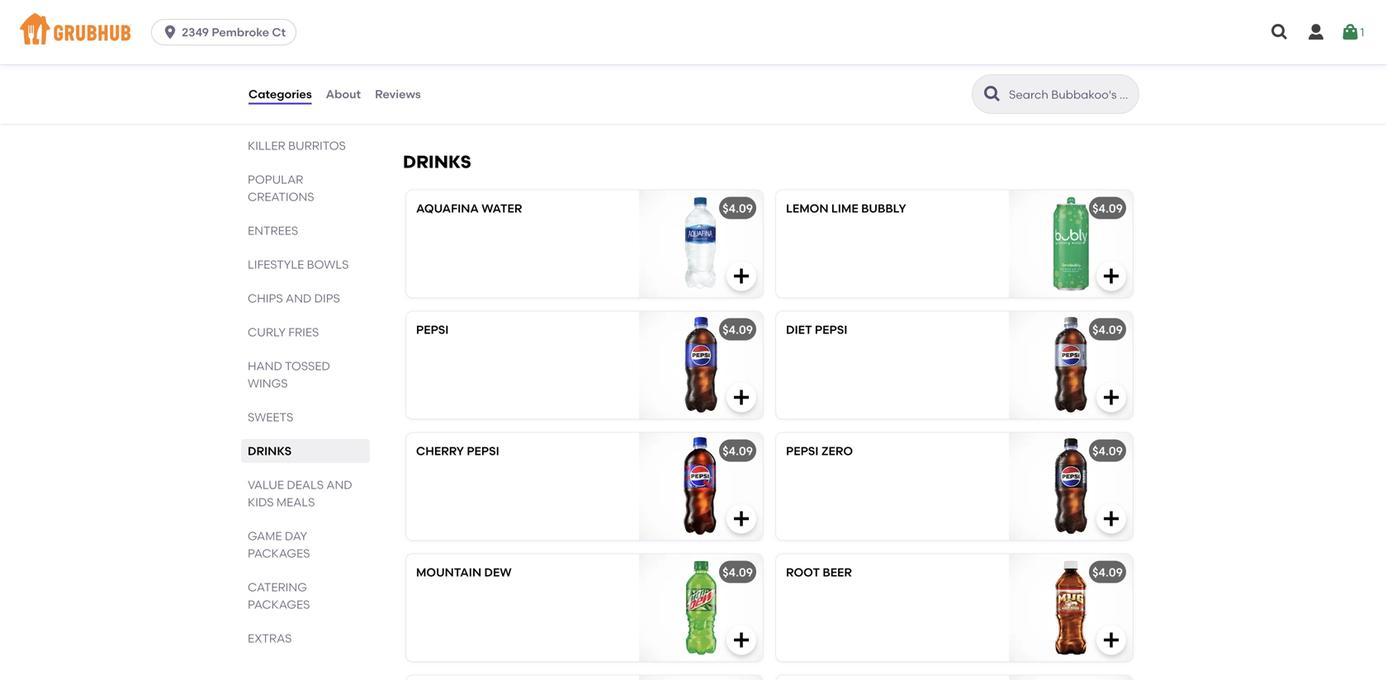 Task type: describe. For each thing, give the bounding box(es) containing it.
svg image for diet pepsi image
[[1101, 388, 1121, 407]]

root beer image
[[1009, 554, 1133, 662]]

water
[[482, 201, 522, 215]]

svg image for rice crispy treat image on the right
[[1101, 85, 1121, 105]]

chip
[[558, 44, 585, 58]]

bubbly
[[861, 201, 906, 215]]

chocolate
[[496, 44, 555, 58]]

categories button
[[248, 64, 313, 124]]

chips
[[248, 291, 283, 305]]

aquafina
[[416, 201, 479, 215]]

$4.09 for lemon lime bubbly
[[1092, 201, 1123, 215]]

curly fries
[[248, 325, 319, 339]]

entrees
[[248, 224, 298, 238]]

sweet
[[459, 44, 493, 58]]

svg image inside '1' button
[[1340, 22, 1360, 42]]

cherry
[[416, 444, 464, 458]]

$4.09 for mountain dew
[[723, 565, 753, 579]]

svg image inside the 2349 pembroke ct button
[[162, 24, 178, 40]]

chocolate chip cookie image
[[639, 9, 763, 117]]

root
[[786, 565, 820, 579]]

diet pepsi image
[[1009, 312, 1133, 419]]

sweets
[[248, 410, 293, 424]]

killer burritos
[[248, 139, 346, 153]]

meals
[[277, 495, 315, 509]]

$4.09 for pepsi
[[723, 323, 753, 337]]

svg image for 'pepsi' image
[[732, 388, 751, 407]]

1
[[1360, 25, 1364, 39]]

blue gatorade image
[[1009, 676, 1133, 680]]

extras
[[248, 632, 292, 646]]

pepsi zero image
[[1009, 433, 1133, 540]]

pembroke
[[212, 25, 269, 39]]

classic
[[416, 44, 456, 58]]

categories
[[249, 87, 312, 101]]

0 horizontal spatial drinks
[[248, 444, 292, 458]]

deals
[[287, 478, 324, 492]]

root beer
[[786, 565, 852, 579]]

about button
[[325, 64, 362, 124]]

tossed
[[285, 359, 330, 373]]

chips and dips
[[248, 291, 340, 305]]

dew
[[484, 565, 512, 579]]

lifestyle bowls
[[248, 258, 349, 272]]

reviews
[[375, 87, 421, 101]]

main navigation navigation
[[0, 0, 1387, 64]]

catering packages
[[248, 580, 310, 612]]

lemon lime bubbly image
[[1009, 190, 1133, 298]]

diet pepsi
[[786, 323, 847, 337]]

zero
[[821, 444, 853, 458]]

cookie.
[[416, 61, 459, 75]]

fries
[[288, 325, 319, 339]]

svg image for 'lemon lime bubbly' image
[[1101, 266, 1121, 286]]

starry image
[[639, 676, 763, 680]]



Task type: locate. For each thing, give the bounding box(es) containing it.
svg image
[[1306, 22, 1326, 42], [1340, 22, 1360, 42], [1101, 85, 1121, 105], [1101, 266, 1121, 286], [732, 388, 751, 407], [1101, 388, 1121, 407], [732, 509, 751, 529], [732, 630, 751, 650]]

2349 pembroke ct button
[[151, 19, 303, 45]]

svg image for aquafina water
[[732, 266, 751, 286]]

classic sweet chocolate chip cookie. button
[[406, 9, 763, 117]]

burritos
[[288, 139, 346, 153]]

popular creations
[[248, 173, 314, 204]]

game
[[248, 529, 282, 543]]

dips
[[314, 291, 340, 305]]

2349 pembroke ct
[[182, 25, 286, 39]]

popular
[[248, 173, 303, 187]]

beer
[[823, 565, 852, 579]]

aquafina water image
[[639, 190, 763, 298]]

rice crispy treat image
[[1009, 9, 1133, 117]]

$4.09 for aquafina water
[[723, 201, 753, 215]]

wings
[[248, 377, 288, 391]]

lifestyle
[[248, 258, 304, 272]]

pepsi
[[416, 323, 449, 337], [815, 323, 847, 337], [467, 444, 499, 458], [786, 444, 819, 458]]

0 vertical spatial drinks
[[403, 151, 471, 172]]

pepsi zero
[[786, 444, 853, 458]]

$4.09
[[723, 201, 753, 215], [1092, 201, 1123, 215], [723, 323, 753, 337], [1092, 323, 1123, 337], [723, 444, 753, 458], [1092, 444, 1123, 458], [723, 565, 753, 579], [1092, 565, 1123, 579]]

lemon lime bubbly
[[786, 201, 906, 215]]

drinks down the sweets
[[248, 444, 292, 458]]

catering
[[248, 580, 307, 594]]

reviews button
[[374, 64, 422, 124]]

0 horizontal spatial and
[[286, 291, 312, 305]]

value deals and kids meals
[[248, 478, 352, 509]]

and left dips
[[286, 291, 312, 305]]

classic sweet chocolate chip cookie.
[[416, 44, 585, 75]]

1 packages from the top
[[248, 547, 310, 561]]

$4.09 for root beer
[[1092, 565, 1123, 579]]

packages
[[248, 547, 310, 561], [248, 598, 310, 612]]

2 packages from the top
[[248, 598, 310, 612]]

cherry pepsi
[[416, 444, 499, 458]]

diet
[[786, 323, 812, 337]]

svg image for pepsi zero
[[1101, 509, 1121, 529]]

1 vertical spatial packages
[[248, 598, 310, 612]]

kids
[[248, 495, 274, 509]]

0 vertical spatial packages
[[248, 547, 310, 561]]

1 button
[[1340, 17, 1364, 47]]

pepsi image
[[639, 312, 763, 419]]

killer
[[248, 139, 285, 153]]

value
[[248, 478, 284, 492]]

cherry pepsi image
[[639, 433, 763, 540]]

1 vertical spatial drinks
[[248, 444, 292, 458]]

mountain dew image
[[639, 554, 763, 662]]

$4.09 for cherry pepsi
[[723, 444, 753, 458]]

bowls
[[307, 258, 349, 272]]

svg image for cherry pepsi image
[[732, 509, 751, 529]]

mountain
[[416, 565, 481, 579]]

game day packages
[[248, 529, 310, 561]]

svg image for root beer
[[1101, 630, 1121, 650]]

hand
[[248, 359, 282, 373]]

$4.09 for diet pepsi
[[1092, 323, 1123, 337]]

1 horizontal spatial and
[[326, 478, 352, 492]]

drinks up aquafina in the left top of the page
[[403, 151, 471, 172]]

lemon
[[786, 201, 829, 215]]

svg image for mountain dew image
[[732, 630, 751, 650]]

day
[[285, 529, 307, 543]]

$4.09 for pepsi zero
[[1092, 444, 1123, 458]]

mountain dew
[[416, 565, 512, 579]]

1 horizontal spatial drinks
[[403, 151, 471, 172]]

creations
[[248, 190, 314, 204]]

packages down game
[[248, 547, 310, 561]]

lime
[[831, 201, 858, 215]]

Search Bubbakoo's Burritos search field
[[1007, 87, 1134, 102]]

about
[[326, 87, 361, 101]]

hand tossed wings
[[248, 359, 330, 391]]

packages down catering on the bottom of the page
[[248, 598, 310, 612]]

aquafina water
[[416, 201, 522, 215]]

drinks
[[403, 151, 471, 172], [248, 444, 292, 458]]

search icon image
[[983, 84, 1002, 104]]

svg image
[[1270, 22, 1290, 42], [162, 24, 178, 40], [732, 266, 751, 286], [1101, 509, 1121, 529], [1101, 630, 1121, 650]]

and
[[286, 291, 312, 305], [326, 478, 352, 492]]

curly
[[248, 325, 286, 339]]

0 vertical spatial and
[[286, 291, 312, 305]]

2349
[[182, 25, 209, 39]]

and right deals
[[326, 478, 352, 492]]

and inside value deals and kids meals
[[326, 478, 352, 492]]

1 vertical spatial and
[[326, 478, 352, 492]]

ct
[[272, 25, 286, 39]]



Task type: vqa. For each thing, say whether or not it's contained in the screenshot.
2nd week from the top of the page
no



